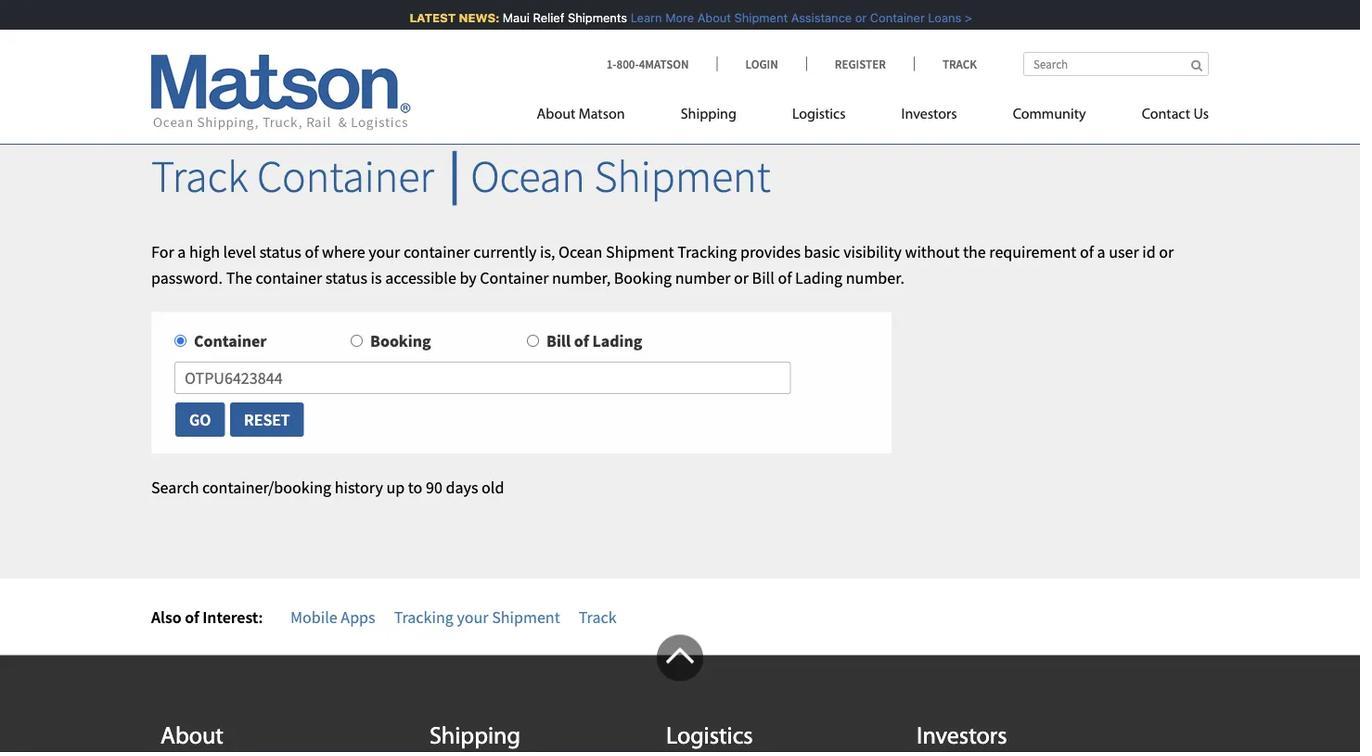 Task type: describe. For each thing, give the bounding box(es) containing it.
blue matson logo with ocean, shipping, truck, rail and logistics written beneath it. image
[[151, 55, 411, 131]]

without
[[906, 241, 960, 262]]

matson
[[579, 107, 625, 122]]

days
[[446, 477, 479, 498]]

Bill of Lading radio
[[527, 335, 539, 347]]

0 horizontal spatial booking
[[370, 331, 431, 352]]

track container │ocean shipment
[[151, 149, 771, 204]]

basic
[[805, 241, 841, 262]]

latest
[[405, 11, 451, 25]]

register
[[835, 56, 886, 71]]

mobile apps link
[[291, 607, 376, 628]]

1 a from the left
[[178, 241, 186, 262]]

lading inside for a high level status of where your container currently is, ocean shipment tracking provides basic visibility without the requirement of a user id or password. the container status is accessible by container number, booking number or bill of lading number.
[[796, 268, 843, 289]]

0 horizontal spatial track link
[[579, 607, 617, 628]]

accessible
[[385, 268, 457, 289]]

shipping inside footer
[[430, 726, 521, 751]]

of left where
[[305, 241, 319, 262]]

id
[[1143, 241, 1156, 262]]

│ocean
[[443, 149, 586, 204]]

the
[[964, 241, 987, 262]]

90
[[426, 477, 443, 498]]

1 horizontal spatial your
[[457, 607, 489, 628]]

also
[[151, 607, 182, 628]]

logistics link
[[765, 98, 874, 136]]

learn more about shipment assistance or container loans > link
[[626, 11, 968, 25]]

0 horizontal spatial status
[[260, 241, 302, 262]]

about matson link
[[537, 98, 653, 136]]

login link
[[717, 56, 807, 71]]

the
[[226, 268, 253, 289]]

latest news: maui relief shipments learn more about shipment assistance or container loans >
[[405, 11, 968, 25]]

mobile apps
[[291, 607, 376, 628]]

footer containing about
[[0, 636, 1361, 753]]

track for the track link to the top
[[943, 56, 978, 71]]

community link
[[986, 98, 1115, 136]]

container up where
[[257, 149, 434, 204]]

of left user on the top of page
[[1080, 241, 1094, 262]]

loans
[[924, 11, 957, 25]]

search
[[151, 477, 199, 498]]

about matson
[[537, 107, 625, 122]]

maui
[[498, 11, 525, 25]]

high
[[189, 241, 220, 262]]

visibility
[[844, 241, 902, 262]]

level
[[223, 241, 256, 262]]

tracking your shipment
[[394, 607, 560, 628]]

login
[[746, 56, 779, 71]]

more
[[661, 11, 690, 25]]

register link
[[807, 56, 914, 71]]

number
[[676, 268, 731, 289]]

news:
[[454, 11, 495, 25]]

relief
[[528, 11, 560, 25]]

bill of lading
[[547, 331, 643, 352]]

requirement
[[990, 241, 1077, 262]]

search container/booking history up to 90 days old
[[151, 477, 504, 498]]

top menu navigation
[[537, 98, 1210, 136]]

Container radio
[[175, 335, 187, 347]]

1-
[[607, 56, 617, 71]]

0 horizontal spatial tracking
[[394, 607, 454, 628]]

of right bill of lading option on the left top of the page
[[574, 331, 589, 352]]

800-
[[617, 56, 639, 71]]

track for the left the track link
[[579, 607, 617, 628]]

2 vertical spatial or
[[734, 268, 749, 289]]

>
[[960, 11, 968, 25]]

investors link
[[874, 98, 986, 136]]

logistics inside 'link'
[[793, 107, 846, 122]]

of right also
[[185, 607, 199, 628]]

1 vertical spatial status
[[326, 268, 368, 289]]

shipment inside for a high level status of where your container currently is, ocean shipment tracking provides basic visibility without the requirement of a user id or password. the container status is accessible by container number, booking number or bill of lading number.
[[606, 241, 675, 262]]

investors inside investors link
[[902, 107, 958, 122]]

for a high level status of where your container currently is, ocean shipment tracking provides basic visibility without the requirement of a user id or password. the container status is accessible by container number, booking number or bill of lading number.
[[151, 241, 1175, 289]]

container inside for a high level status of where your container currently is, ocean shipment tracking provides basic visibility without the requirement of a user id or password. the container status is accessible by container number, booking number or bill of lading number.
[[480, 268, 549, 289]]

container left "loans"
[[866, 11, 920, 25]]

booking inside for a high level status of where your container currently is, ocean shipment tracking provides basic visibility without the requirement of a user id or password. the container status is accessible by container number, booking number or bill of lading number.
[[614, 268, 672, 289]]

Enter Container # text field
[[175, 362, 791, 395]]

2 horizontal spatial or
[[1160, 241, 1175, 262]]



Task type: vqa. For each thing, say whether or not it's contained in the screenshot.
City text box
no



Task type: locate. For each thing, give the bounding box(es) containing it.
Booking radio
[[351, 335, 363, 347]]

tracking
[[678, 241, 737, 262], [394, 607, 454, 628]]

0 vertical spatial status
[[260, 241, 302, 262]]

1 horizontal spatial shipping
[[681, 107, 737, 122]]

0 horizontal spatial shipping
[[430, 726, 521, 751]]

1 horizontal spatial status
[[326, 268, 368, 289]]

1 vertical spatial track link
[[579, 607, 617, 628]]

number,
[[552, 268, 611, 289]]

provides
[[741, 241, 801, 262]]

search image
[[1192, 59, 1203, 71]]

0 vertical spatial lading
[[796, 268, 843, 289]]

shipment
[[730, 11, 783, 25], [595, 149, 771, 204], [606, 241, 675, 262], [492, 607, 560, 628]]

logistics inside footer
[[667, 726, 753, 751]]

1 horizontal spatial logistics
[[793, 107, 846, 122]]

0 vertical spatial track link
[[914, 56, 978, 71]]

of
[[305, 241, 319, 262], [1080, 241, 1094, 262], [778, 268, 792, 289], [574, 331, 589, 352], [185, 607, 199, 628]]

1 horizontal spatial track
[[579, 607, 617, 628]]

status down where
[[326, 268, 368, 289]]

or
[[851, 11, 862, 25], [1160, 241, 1175, 262], [734, 268, 749, 289]]

1 vertical spatial or
[[1160, 241, 1175, 262]]

logistics down register link
[[793, 107, 846, 122]]

bill
[[752, 268, 775, 289], [547, 331, 571, 352]]

contact us link
[[1115, 98, 1210, 136]]

by
[[460, 268, 477, 289]]

1 vertical spatial logistics
[[667, 726, 753, 751]]

1 vertical spatial investors
[[917, 726, 1008, 751]]

container
[[404, 241, 470, 262], [256, 268, 322, 289]]

logistics down backtop image on the bottom
[[667, 726, 753, 751]]

container up accessible
[[404, 241, 470, 262]]

2 horizontal spatial track
[[943, 56, 978, 71]]

1 vertical spatial lading
[[593, 331, 643, 352]]

0 horizontal spatial a
[[178, 241, 186, 262]]

or right 'id'
[[1160, 241, 1175, 262]]

1-800-4matson link
[[607, 56, 717, 71]]

history
[[335, 477, 383, 498]]

tracking right the "apps"
[[394, 607, 454, 628]]

1 horizontal spatial about
[[537, 107, 576, 122]]

0 vertical spatial booking
[[614, 268, 672, 289]]

your
[[369, 241, 400, 262], [457, 607, 489, 628]]

bill down provides
[[752, 268, 775, 289]]

bill right bill of lading option on the left top of the page
[[547, 331, 571, 352]]

status
[[260, 241, 302, 262], [326, 268, 368, 289]]

password.
[[151, 268, 223, 289]]

track for track container │ocean shipment
[[151, 149, 248, 204]]

1 horizontal spatial lading
[[796, 268, 843, 289]]

1 horizontal spatial a
[[1098, 241, 1106, 262]]

lading
[[796, 268, 843, 289], [593, 331, 643, 352]]

a right for
[[178, 241, 186, 262]]

track
[[943, 56, 978, 71], [151, 149, 248, 204], [579, 607, 617, 628]]

1 horizontal spatial track link
[[914, 56, 978, 71]]

0 horizontal spatial logistics
[[667, 726, 753, 751]]

is
[[371, 268, 382, 289]]

number.
[[846, 268, 905, 289]]

or right "assistance"
[[851, 11, 862, 25]]

is,
[[540, 241, 556, 262]]

1 vertical spatial shipping
[[430, 726, 521, 751]]

0 vertical spatial shipping
[[681, 107, 737, 122]]

1 horizontal spatial tracking
[[678, 241, 737, 262]]

container right the "the"
[[256, 268, 322, 289]]

4matson
[[639, 56, 689, 71]]

of down provides
[[778, 268, 792, 289]]

lading down basic
[[796, 268, 843, 289]]

contact
[[1142, 107, 1191, 122]]

status right level
[[260, 241, 302, 262]]

or right number
[[734, 268, 749, 289]]

shipments
[[563, 11, 623, 25]]

also of interest:
[[151, 607, 263, 628]]

interest:
[[203, 607, 263, 628]]

about for about matson
[[537, 107, 576, 122]]

1 horizontal spatial container
[[404, 241, 470, 262]]

1 vertical spatial track
[[151, 149, 248, 204]]

1 horizontal spatial or
[[851, 11, 862, 25]]

investors
[[902, 107, 958, 122], [917, 726, 1008, 751]]

container right container radio
[[194, 331, 267, 352]]

your inside for a high level status of where your container currently is, ocean shipment tracking provides basic visibility without the requirement of a user id or password. the container status is accessible by container number, booking number or bill of lading number.
[[369, 241, 400, 262]]

booking left number
[[614, 268, 672, 289]]

0 horizontal spatial your
[[369, 241, 400, 262]]

1 vertical spatial about
[[537, 107, 576, 122]]

0 vertical spatial container
[[404, 241, 470, 262]]

booking
[[614, 268, 672, 289], [370, 331, 431, 352]]

tracking up number
[[678, 241, 737, 262]]

bill inside for a high level status of where your container currently is, ocean shipment tracking provides basic visibility without the requirement of a user id or password. the container status is accessible by container number, booking number or bill of lading number.
[[752, 268, 775, 289]]

shipping inside shipping link
[[681, 107, 737, 122]]

2 horizontal spatial about
[[693, 11, 727, 25]]

tracking your shipment link
[[394, 607, 560, 628]]

lading down number,
[[593, 331, 643, 352]]

0 vertical spatial your
[[369, 241, 400, 262]]

tracking inside for a high level status of where your container currently is, ocean shipment tracking provides basic visibility without the requirement of a user id or password. the container status is accessible by container number, booking number or bill of lading number.
[[678, 241, 737, 262]]

1 vertical spatial container
[[256, 268, 322, 289]]

0 vertical spatial about
[[693, 11, 727, 25]]

0 horizontal spatial container
[[256, 268, 322, 289]]

2 vertical spatial track
[[579, 607, 617, 628]]

about inside about matson link
[[537, 107, 576, 122]]

0 vertical spatial track
[[943, 56, 978, 71]]

0 vertical spatial logistics
[[793, 107, 846, 122]]

1-800-4matson
[[607, 56, 689, 71]]

where
[[322, 241, 365, 262]]

1 vertical spatial bill
[[547, 331, 571, 352]]

0 horizontal spatial track
[[151, 149, 248, 204]]

0 vertical spatial or
[[851, 11, 862, 25]]

mobile
[[291, 607, 338, 628]]

apps
[[341, 607, 376, 628]]

1 vertical spatial tracking
[[394, 607, 454, 628]]

container
[[866, 11, 920, 25], [257, 149, 434, 204], [480, 268, 549, 289], [194, 331, 267, 352]]

1 vertical spatial booking
[[370, 331, 431, 352]]

2 a from the left
[[1098, 241, 1106, 262]]

footer
[[0, 636, 1361, 753]]

a left user on the top of page
[[1098, 241, 1106, 262]]

currently
[[474, 241, 537, 262]]

1 horizontal spatial bill
[[752, 268, 775, 289]]

1 horizontal spatial booking
[[614, 268, 672, 289]]

0 horizontal spatial lading
[[593, 331, 643, 352]]

old
[[482, 477, 504, 498]]

Search search field
[[1024, 52, 1210, 76]]

us
[[1194, 107, 1210, 122]]

contact us
[[1142, 107, 1210, 122]]

assistance
[[787, 11, 847, 25]]

user
[[1110, 241, 1140, 262]]

0 horizontal spatial bill
[[547, 331, 571, 352]]

0 horizontal spatial about
[[161, 726, 224, 751]]

0 vertical spatial bill
[[752, 268, 775, 289]]

0 horizontal spatial or
[[734, 268, 749, 289]]

1 vertical spatial your
[[457, 607, 489, 628]]

None button
[[175, 402, 226, 438], [229, 402, 305, 438], [175, 402, 226, 438], [229, 402, 305, 438]]

ocean
[[559, 241, 603, 262]]

learn
[[626, 11, 658, 25]]

shipping
[[681, 107, 737, 122], [430, 726, 521, 751]]

container/booking
[[202, 477, 332, 498]]

investors inside footer
[[917, 726, 1008, 751]]

about
[[693, 11, 727, 25], [537, 107, 576, 122], [161, 726, 224, 751]]

0 vertical spatial investors
[[902, 107, 958, 122]]

booking right booking option
[[370, 331, 431, 352]]

0 vertical spatial tracking
[[678, 241, 737, 262]]

to
[[408, 477, 423, 498]]

a
[[178, 241, 186, 262], [1098, 241, 1106, 262]]

container down currently
[[480, 268, 549, 289]]

None search field
[[1024, 52, 1210, 76]]

2 vertical spatial about
[[161, 726, 224, 751]]

about inside footer
[[161, 726, 224, 751]]

about for about
[[161, 726, 224, 751]]

shipping link
[[653, 98, 765, 136]]

track link
[[914, 56, 978, 71], [579, 607, 617, 628]]

backtop image
[[657, 636, 704, 682]]

for
[[151, 241, 174, 262]]

up
[[387, 477, 405, 498]]

community
[[1013, 107, 1087, 122]]

logistics
[[793, 107, 846, 122], [667, 726, 753, 751]]



